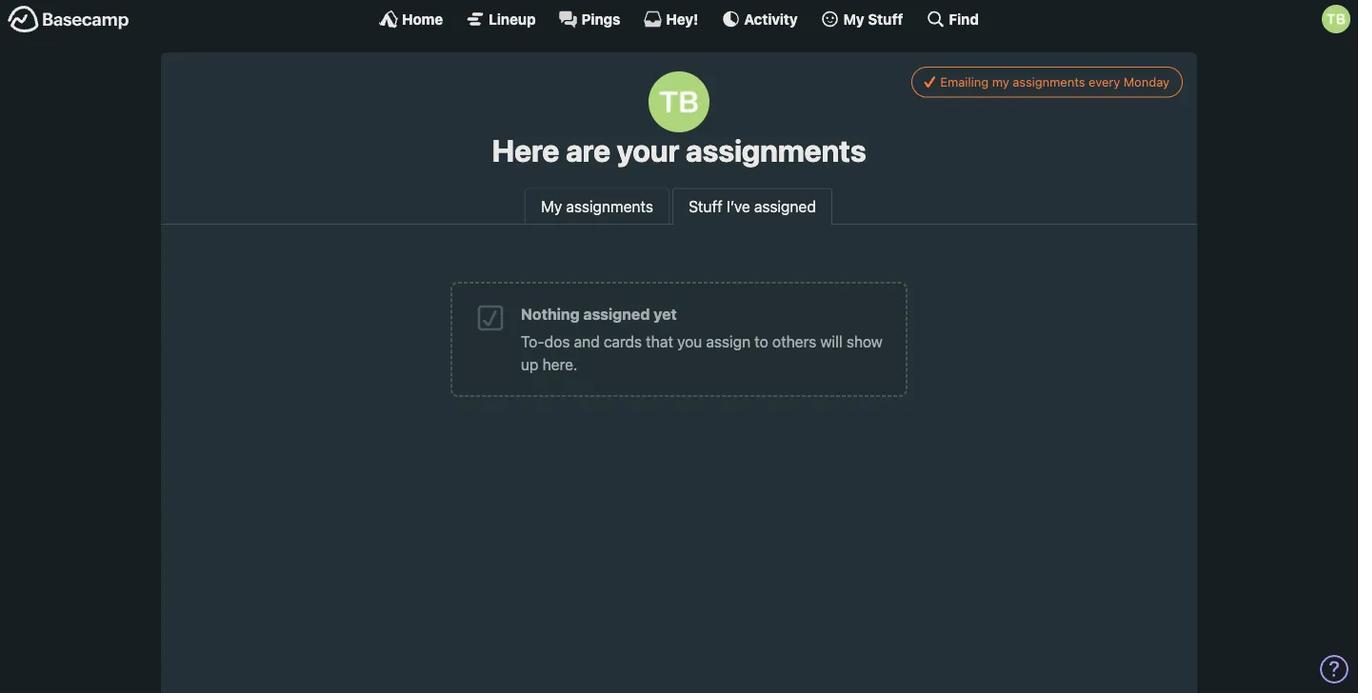 Task type: describe. For each thing, give the bounding box(es) containing it.
1 vertical spatial assignments
[[686, 132, 866, 169]]

stuff inside popup button
[[868, 10, 903, 27]]

my
[[992, 75, 1009, 89]]

here.
[[543, 356, 578, 374]]

activity
[[744, 10, 798, 27]]

assigned inside nothing assigned yet to-dos and cards that you assign to others will show up here.
[[583, 305, 650, 324]]

find
[[949, 10, 979, 27]]

up
[[521, 356, 539, 374]]

nothing assigned yet to-dos and cards that you assign to others will show up here.
[[521, 305, 883, 374]]

hey! button
[[643, 10, 699, 29]]

here
[[492, 132, 560, 169]]

cards
[[604, 333, 642, 351]]

0 vertical spatial tim burton image
[[1322, 5, 1351, 33]]

every
[[1089, 75, 1120, 89]]

0 horizontal spatial assignments
[[566, 197, 653, 215]]

hey!
[[666, 10, 699, 27]]

pings
[[582, 10, 620, 27]]

my for my assignments
[[541, 197, 562, 215]]

find button
[[926, 10, 979, 29]]

home link
[[379, 10, 443, 29]]

yet
[[654, 305, 677, 324]]

i've
[[727, 197, 750, 215]]

lineup link
[[466, 10, 536, 29]]

are
[[566, 132, 610, 169]]

you
[[677, 333, 702, 351]]

my stuff
[[844, 10, 903, 27]]

nothing
[[521, 305, 580, 324]]

emailing my assignments every monday
[[940, 75, 1170, 89]]



Task type: vqa. For each thing, say whether or not it's contained in the screenshot.
people
no



Task type: locate. For each thing, give the bounding box(es) containing it.
assignments inside button
[[1013, 75, 1085, 89]]

monday
[[1124, 75, 1170, 89]]

that
[[646, 333, 673, 351]]

assign
[[706, 333, 751, 351]]

activity link
[[721, 10, 798, 29]]

tim burton image
[[1322, 5, 1351, 33], [649, 71, 710, 132]]

my inside my assignments link
[[541, 197, 562, 215]]

stuff i've assigned
[[689, 197, 816, 215]]

assignments right my
[[1013, 75, 1085, 89]]

emailing my assignments every monday button
[[912, 67, 1183, 98]]

lineup
[[489, 10, 536, 27]]

stuff left 'find' popup button
[[868, 10, 903, 27]]

main element
[[0, 0, 1358, 37]]

0 vertical spatial assigned
[[754, 197, 816, 215]]

0 horizontal spatial assigned
[[583, 305, 650, 324]]

to
[[755, 333, 768, 351]]

1 horizontal spatial assigned
[[754, 197, 816, 215]]

my assignments link
[[525, 188, 669, 224]]

assigned right i've
[[754, 197, 816, 215]]

stuff
[[868, 10, 903, 27], [689, 197, 723, 215]]

show
[[847, 333, 883, 351]]

1 vertical spatial assigned
[[583, 305, 650, 324]]

will
[[821, 333, 843, 351]]

my inside my stuff popup button
[[844, 10, 865, 27]]

assigned
[[754, 197, 816, 215], [583, 305, 650, 324]]

assigned up cards
[[583, 305, 650, 324]]

my stuff button
[[821, 10, 903, 29]]

my assignments
[[541, 197, 653, 215]]

my
[[844, 10, 865, 27], [541, 197, 562, 215]]

assignments down are
[[566, 197, 653, 215]]

my for my stuff
[[844, 10, 865, 27]]

my down 'here'
[[541, 197, 562, 215]]

home
[[402, 10, 443, 27]]

here are your assignments
[[492, 132, 866, 169]]

1 vertical spatial tim burton image
[[649, 71, 710, 132]]

your
[[617, 132, 679, 169]]

pings button
[[559, 10, 620, 29]]

1 horizontal spatial assignments
[[686, 132, 866, 169]]

0 vertical spatial stuff
[[868, 10, 903, 27]]

1 horizontal spatial my
[[844, 10, 865, 27]]

2 horizontal spatial assignments
[[1013, 75, 1085, 89]]

stuff left i've
[[689, 197, 723, 215]]

0 horizontal spatial stuff
[[689, 197, 723, 215]]

1 horizontal spatial stuff
[[868, 10, 903, 27]]

to-
[[521, 333, 545, 351]]

0 vertical spatial my
[[844, 10, 865, 27]]

0 vertical spatial assignments
[[1013, 75, 1085, 89]]

1 vertical spatial my
[[541, 197, 562, 215]]

my right activity
[[844, 10, 865, 27]]

assignments
[[1013, 75, 1085, 89], [686, 132, 866, 169], [566, 197, 653, 215]]

0 horizontal spatial tim burton image
[[649, 71, 710, 132]]

emailing
[[940, 75, 989, 89]]

and
[[574, 333, 600, 351]]

stuff i've assigned link
[[673, 188, 832, 226]]

1 horizontal spatial tim burton image
[[1322, 5, 1351, 33]]

2 vertical spatial assignments
[[566, 197, 653, 215]]

1 vertical spatial stuff
[[689, 197, 723, 215]]

dos
[[545, 333, 570, 351]]

switch accounts image
[[8, 5, 130, 34]]

assignments up 'stuff i've assigned'
[[686, 132, 866, 169]]

0 horizontal spatial my
[[541, 197, 562, 215]]

others
[[772, 333, 817, 351]]



